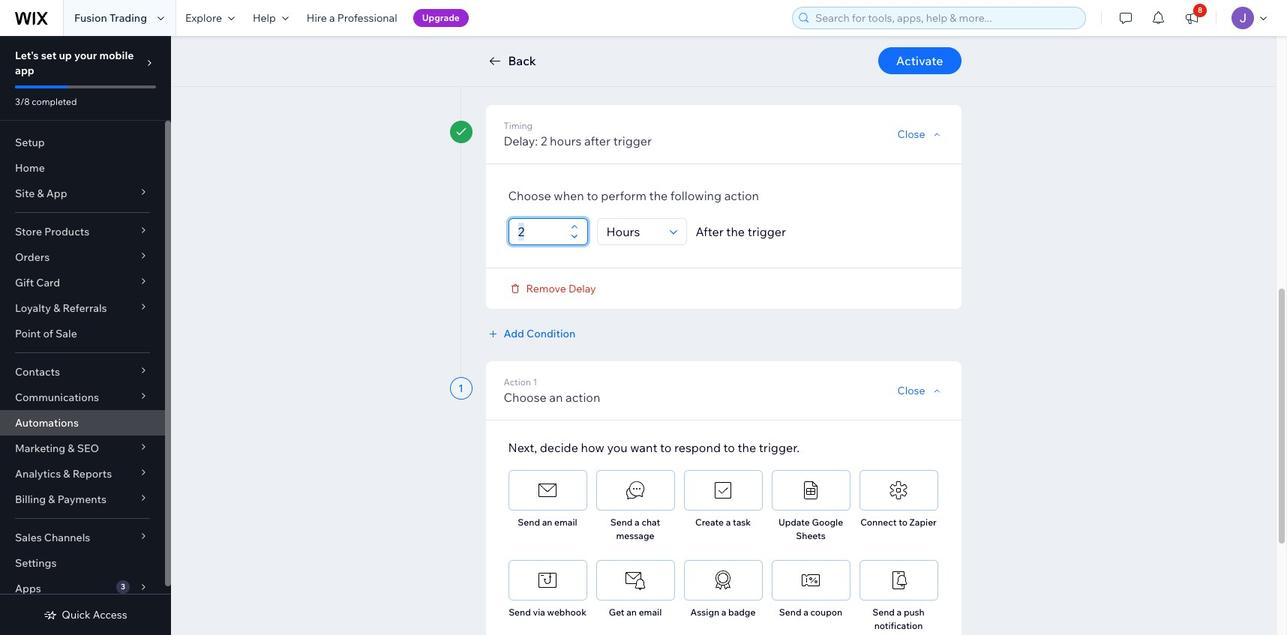 Task type: vqa. For each thing, say whether or not it's contained in the screenshot.
Home link
yes



Task type: locate. For each thing, give the bounding box(es) containing it.
assign a badge
[[691, 607, 756, 618]]

get
[[609, 607, 625, 618]]

a for badge
[[722, 607, 727, 618]]

chat
[[642, 517, 661, 528]]

1 vertical spatial email
[[639, 607, 662, 618]]

send a push notification
[[873, 607, 925, 632]]

0 horizontal spatial action
[[566, 390, 601, 405]]

back button
[[486, 52, 536, 70]]

when
[[554, 188, 584, 203]]

sale
[[56, 327, 77, 341]]

marketing & seo button
[[0, 436, 165, 461]]

0 vertical spatial close button
[[898, 128, 944, 141]]

sales channels button
[[0, 525, 165, 551]]

activate
[[897, 53, 944, 68]]

category image
[[624, 479, 647, 502], [712, 479, 735, 502], [800, 479, 822, 502], [537, 570, 559, 592], [624, 570, 647, 592], [712, 570, 735, 592]]

1 horizontal spatial 1
[[533, 377, 538, 388]]

next,
[[508, 440, 537, 455]]

close button
[[898, 128, 944, 141], [898, 384, 944, 398]]

category image for a
[[800, 570, 822, 592]]

category image up get an email
[[624, 570, 647, 592]]

category image up the send via webhook
[[537, 570, 559, 592]]

back
[[508, 53, 536, 68]]

delay:
[[504, 134, 538, 149]]

upgrade
[[422, 12, 460, 23]]

category image up assign a badge
[[712, 570, 735, 592]]

badge
[[729, 607, 756, 618]]

send inside send a chat message
[[611, 517, 633, 528]]

a inside send a push notification
[[897, 607, 902, 618]]

to left the 'zapier'
[[899, 517, 908, 528]]

create
[[696, 517, 724, 528]]

card
[[36, 276, 60, 290]]

to right respond
[[724, 440, 735, 455]]

message
[[616, 531, 655, 542]]

the right perform
[[649, 188, 668, 203]]

category image up connect to zapier
[[888, 479, 910, 502]]

None field
[[509, 43, 922, 68], [602, 219, 665, 245], [509, 43, 922, 68], [602, 219, 665, 245]]

1 vertical spatial action
[[566, 390, 601, 405]]

send up message
[[611, 517, 633, 528]]

want
[[631, 440, 658, 455]]

1 vertical spatial trigger
[[748, 224, 786, 239]]

choose
[[508, 188, 551, 203], [504, 390, 547, 405]]

choose left the when
[[508, 188, 551, 203]]

& right the loyalty
[[53, 302, 60, 315]]

add condition
[[504, 327, 576, 341]]

0 vertical spatial an
[[550, 390, 563, 405]]

& right billing
[[48, 493, 55, 507]]

trigger
[[614, 134, 652, 149], [748, 224, 786, 239]]

delay
[[569, 282, 596, 296]]

trigger.
[[759, 440, 800, 455]]

send left via
[[509, 607, 531, 618]]

close for choose an action
[[898, 384, 926, 398]]

a left coupon
[[804, 607, 809, 618]]

1 vertical spatial choose
[[504, 390, 547, 405]]

close
[[898, 128, 926, 141], [898, 384, 926, 398]]

0 vertical spatial email
[[555, 517, 578, 528]]

2 vertical spatial the
[[738, 440, 757, 455]]

choose down action
[[504, 390, 547, 405]]

category image up send a coupon
[[800, 570, 822, 592]]

1 close button from the top
[[898, 128, 944, 141]]

& for billing
[[48, 493, 55, 507]]

email right get
[[639, 607, 662, 618]]

an inside action 1 choose an action
[[550, 390, 563, 405]]

site
[[15, 187, 35, 200]]

category image up send an email
[[537, 479, 559, 502]]

action 1 choose an action
[[504, 377, 601, 405]]

orders
[[15, 251, 50, 264]]

1 close from the top
[[898, 128, 926, 141]]

frequency
[[535, 21, 592, 36]]

sidebar element
[[0, 36, 171, 636]]

send left coupon
[[780, 607, 802, 618]]

to right the when
[[587, 188, 599, 203]]

automations link
[[0, 410, 165, 436]]

1 left action
[[459, 382, 464, 395]]

via
[[533, 607, 545, 618]]

a left badge
[[722, 607, 727, 618]]

send an email
[[518, 517, 578, 528]]

let's
[[15, 49, 39, 62]]

& left seo
[[68, 442, 75, 455]]

0 vertical spatial the
[[649, 188, 668, 203]]

explore
[[185, 11, 222, 25]]

an
[[550, 390, 563, 405], [542, 517, 553, 528], [627, 607, 637, 618]]

an for send
[[542, 517, 553, 528]]

action up "how"
[[566, 390, 601, 405]]

None number field
[[514, 219, 566, 245]]

completed
[[32, 96, 77, 107]]

1 horizontal spatial trigger
[[748, 224, 786, 239]]

the left the trigger.
[[738, 440, 757, 455]]

category image up update
[[800, 479, 822, 502]]

you
[[607, 440, 628, 455]]

a for push
[[897, 607, 902, 618]]

store
[[15, 225, 42, 239]]

0 vertical spatial action
[[725, 188, 759, 203]]

payments
[[58, 493, 107, 507]]

orders button
[[0, 245, 165, 270]]

category image for assign a badge
[[712, 570, 735, 592]]

loyalty
[[15, 302, 51, 315]]

category image up chat
[[624, 479, 647, 502]]

0 vertical spatial close
[[898, 128, 926, 141]]

billing
[[15, 493, 46, 507]]

email left send a chat message
[[555, 517, 578, 528]]

professional
[[338, 11, 397, 25]]

billing & payments button
[[0, 487, 165, 513]]

sales
[[15, 531, 42, 545]]

2 vertical spatial an
[[627, 607, 637, 618]]

a left task
[[726, 517, 731, 528]]

0 vertical spatial trigger
[[614, 134, 652, 149]]

0 horizontal spatial trigger
[[614, 134, 652, 149]]

3/8 completed
[[15, 96, 77, 107]]

the right after
[[727, 224, 745, 239]]

8
[[1198, 5, 1203, 15]]

1 vertical spatial an
[[542, 517, 553, 528]]

settings
[[15, 557, 57, 570]]

sheets
[[796, 531, 826, 542]]

send for send a push notification
[[873, 607, 895, 618]]

site & app button
[[0, 181, 165, 206]]

category image up create a task on the right bottom of page
[[712, 479, 735, 502]]

respond
[[675, 440, 721, 455]]

a up "notification"
[[897, 607, 902, 618]]

remove delay
[[526, 282, 596, 296]]

help button
[[244, 0, 298, 36]]

set
[[41, 49, 57, 62]]

close for delay: 2 hours after trigger
[[898, 128, 926, 141]]

home link
[[0, 155, 165, 181]]

2 close button from the top
[[898, 384, 944, 398]]

create a task
[[696, 517, 751, 528]]

category image for update google sheets
[[800, 479, 822, 502]]

category image
[[537, 479, 559, 502], [888, 479, 910, 502], [800, 570, 822, 592], [888, 570, 910, 592]]

marketing
[[15, 442, 65, 455]]

a
[[329, 11, 335, 25], [635, 517, 640, 528], [726, 517, 731, 528], [722, 607, 727, 618], [804, 607, 809, 618], [897, 607, 902, 618]]

1 right action
[[533, 377, 538, 388]]

send up "notification"
[[873, 607, 895, 618]]

& for marketing
[[68, 442, 75, 455]]

0 horizontal spatial email
[[555, 517, 578, 528]]

zapier
[[910, 517, 937, 528]]

1 vertical spatial close button
[[898, 384, 944, 398]]

send down 'next,'
[[518, 517, 540, 528]]

action up after the trigger
[[725, 188, 759, 203]]

a up message
[[635, 517, 640, 528]]

access
[[93, 609, 127, 622]]

2 close from the top
[[898, 384, 926, 398]]

email
[[555, 517, 578, 528], [639, 607, 662, 618]]

Search for tools, apps, help & more... field
[[811, 8, 1081, 29]]

a right hire
[[329, 11, 335, 25]]

fusion
[[74, 11, 107, 25]]

category image for send via webhook
[[537, 570, 559, 592]]

& left reports
[[63, 467, 70, 481]]

fusion trading
[[74, 11, 147, 25]]

close button for delay: 2 hours after trigger
[[898, 128, 944, 141]]

1 horizontal spatial email
[[639, 607, 662, 618]]

app
[[15, 64, 34, 77]]

& for loyalty
[[53, 302, 60, 315]]

communications button
[[0, 385, 165, 410]]

action inside action 1 choose an action
[[566, 390, 601, 405]]

1 vertical spatial close
[[898, 384, 926, 398]]

& right site in the left of the page
[[37, 187, 44, 200]]

assign
[[691, 607, 720, 618]]

billing & payments
[[15, 493, 107, 507]]

loyalty & referrals
[[15, 302, 107, 315]]

store products button
[[0, 219, 165, 245]]

a for professional
[[329, 11, 335, 25]]

hire
[[307, 11, 327, 25]]

send inside send a push notification
[[873, 607, 895, 618]]

a inside send a chat message
[[635, 517, 640, 528]]

a for chat
[[635, 517, 640, 528]]



Task type: describe. For each thing, give the bounding box(es) containing it.
loyalty & referrals button
[[0, 296, 165, 321]]

8 button
[[1176, 0, 1209, 36]]

3
[[121, 582, 125, 592]]

help
[[253, 11, 276, 25]]

send a chat message
[[611, 517, 661, 542]]

send via webhook
[[509, 607, 587, 618]]

task
[[733, 517, 751, 528]]

timing
[[504, 120, 533, 131]]

category image for to
[[888, 479, 910, 502]]

quick access
[[62, 609, 127, 622]]

add
[[504, 327, 524, 341]]

send for send a chat message
[[611, 517, 633, 528]]

limit frequency to:
[[504, 21, 609, 36]]

category image for create a task
[[712, 479, 735, 502]]

an for get
[[627, 607, 637, 618]]

1 horizontal spatial action
[[725, 188, 759, 203]]

after
[[696, 224, 724, 239]]

category image for send a chat message
[[624, 479, 647, 502]]

limit
[[504, 21, 532, 36]]

mobile
[[99, 49, 134, 62]]

1 vertical spatial the
[[727, 224, 745, 239]]

hire a professional link
[[298, 0, 406, 36]]

next, decide how you want to respond to the trigger.
[[508, 440, 800, 455]]

after the trigger
[[696, 224, 786, 239]]

add condition button
[[486, 327, 576, 341]]

contacts
[[15, 365, 60, 379]]

a for coupon
[[804, 607, 809, 618]]

setup link
[[0, 130, 165, 155]]

how
[[581, 440, 605, 455]]

condition
[[527, 327, 576, 341]]

send a coupon
[[780, 607, 843, 618]]

up
[[59, 49, 72, 62]]

apps
[[15, 582, 41, 596]]

communications
[[15, 391, 99, 404]]

to:
[[594, 21, 609, 36]]

google
[[812, 517, 844, 528]]

get an email
[[609, 607, 662, 618]]

choose when to perform the following action
[[508, 188, 759, 203]]

category image up push
[[888, 570, 910, 592]]

to right want
[[660, 440, 672, 455]]

marketing & seo
[[15, 442, 99, 455]]

trading
[[110, 11, 147, 25]]

send for send an email
[[518, 517, 540, 528]]

email for send an email
[[555, 517, 578, 528]]

after
[[585, 134, 611, 149]]

choose inside action 1 choose an action
[[504, 390, 547, 405]]

decide
[[540, 440, 578, 455]]

0 vertical spatial choose
[[508, 188, 551, 203]]

point
[[15, 327, 41, 341]]

analytics
[[15, 467, 61, 481]]

your
[[74, 49, 97, 62]]

gift card
[[15, 276, 60, 290]]

1 inside action 1 choose an action
[[533, 377, 538, 388]]

analytics & reports button
[[0, 461, 165, 487]]

email for get an email
[[639, 607, 662, 618]]

send for send via webhook
[[509, 607, 531, 618]]

referrals
[[63, 302, 107, 315]]

sales channels
[[15, 531, 90, 545]]

products
[[44, 225, 89, 239]]

store products
[[15, 225, 89, 239]]

remove
[[526, 282, 566, 296]]

remove delay button
[[508, 282, 596, 296]]

perform
[[601, 188, 647, 203]]

connect to zapier
[[861, 517, 937, 528]]

webhook
[[547, 607, 587, 618]]

& for analytics
[[63, 467, 70, 481]]

point of sale
[[15, 327, 77, 341]]

timing delay: 2 hours after trigger
[[504, 120, 652, 149]]

send for send a coupon
[[780, 607, 802, 618]]

upgrade button
[[413, 9, 469, 27]]

connect
[[861, 517, 897, 528]]

a for task
[[726, 517, 731, 528]]

channels
[[44, 531, 90, 545]]

home
[[15, 161, 45, 175]]

activate button
[[879, 47, 962, 74]]

0 horizontal spatial 1
[[459, 382, 464, 395]]

trigger inside timing delay: 2 hours after trigger
[[614, 134, 652, 149]]

app
[[46, 187, 67, 200]]

category image for an
[[537, 479, 559, 502]]

close button for choose an action
[[898, 384, 944, 398]]

of
[[43, 327, 53, 341]]

setup
[[15, 136, 45, 149]]

& for site
[[37, 187, 44, 200]]

gift
[[15, 276, 34, 290]]

gift card button
[[0, 270, 165, 296]]

seo
[[77, 442, 99, 455]]

site & app
[[15, 187, 67, 200]]



